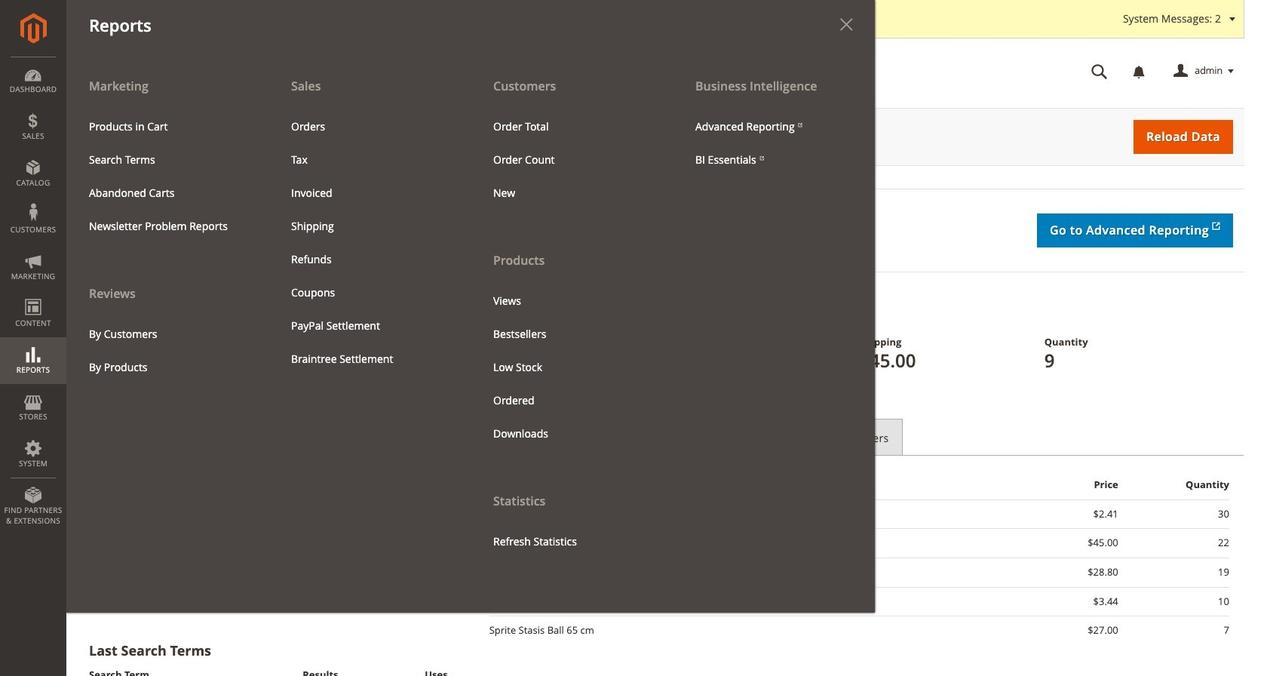 Task type: vqa. For each thing, say whether or not it's contained in the screenshot.
1st From text field from the left
no



Task type: locate. For each thing, give the bounding box(es) containing it.
menu bar
[[0, 0, 875, 613]]

magento admin panel image
[[20, 13, 46, 44]]

menu
[[66, 69, 875, 613], [66, 69, 269, 384], [471, 69, 673, 558], [78, 110, 257, 243], [280, 110, 460, 376], [482, 110, 662, 210], [684, 110, 864, 176], [482, 284, 662, 450], [78, 317, 257, 384]]



